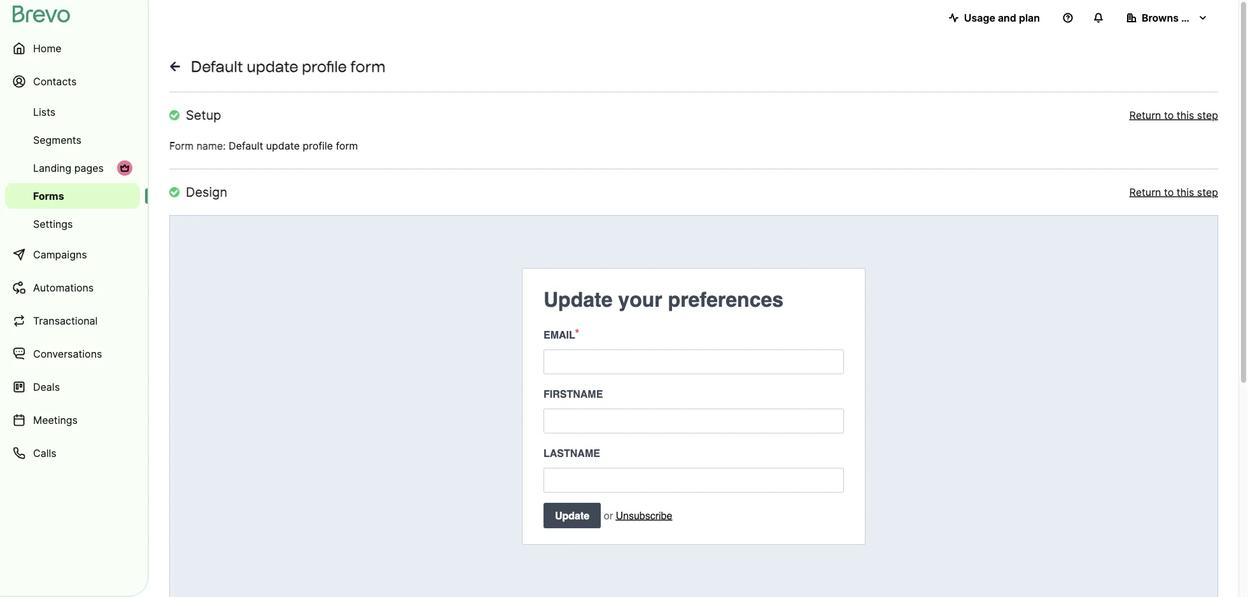 Task type: locate. For each thing, give the bounding box(es) containing it.
1 return to this step button from the top
[[1130, 108, 1219, 123]]

default up setup
[[191, 57, 243, 75]]

this for setup
[[1177, 109, 1195, 121]]

1 return from the top
[[1130, 109, 1162, 121]]

return to this step button
[[1130, 108, 1219, 123], [1130, 185, 1219, 200]]

return
[[1130, 109, 1162, 121], [1130, 186, 1162, 198]]

1 return image from the top
[[169, 110, 180, 120]]

None text field
[[544, 409, 845, 434]]

calls link
[[5, 438, 140, 469]]

campaigns link
[[5, 239, 140, 270]]

update up email
[[544, 288, 613, 312]]

or unsubscribe
[[604, 510, 673, 522]]

email
[[544, 329, 576, 341]]

update
[[247, 57, 299, 75], [266, 139, 300, 152]]

settings link
[[5, 211, 140, 237]]

1 vertical spatial this
[[1177, 186, 1195, 198]]

update left or
[[555, 510, 590, 522]]

return for design
[[1130, 186, 1162, 198]]

landing pages
[[33, 162, 104, 174]]

transactional
[[33, 315, 98, 327]]

1 to from the top
[[1165, 109, 1175, 121]]

return image left the design
[[169, 187, 180, 197]]

default right :
[[229, 139, 263, 152]]

usage and plan button
[[939, 5, 1051, 31]]

2 return image from the top
[[169, 187, 180, 197]]

2 return to this step button from the top
[[1130, 185, 1219, 200]]

0 vertical spatial this
[[1177, 109, 1195, 121]]

0 vertical spatial return image
[[169, 110, 180, 120]]

2 this from the top
[[1177, 186, 1195, 198]]

campaigns
[[33, 248, 87, 261]]

return image left setup
[[169, 110, 180, 120]]

2 step from the top
[[1198, 186, 1219, 198]]

2 to from the top
[[1165, 186, 1175, 198]]

0 vertical spatial to
[[1165, 109, 1175, 121]]

this
[[1177, 109, 1195, 121], [1177, 186, 1195, 198]]

0 vertical spatial return
[[1130, 109, 1162, 121]]

1 vertical spatial update
[[555, 510, 590, 522]]

unsubscribe
[[616, 510, 673, 522]]

0 vertical spatial return to this step
[[1130, 109, 1219, 121]]

to
[[1165, 109, 1175, 121], [1165, 186, 1175, 198]]

1 vertical spatial step
[[1198, 186, 1219, 198]]

return to this step button for design
[[1130, 185, 1219, 200]]

your
[[619, 288, 663, 312]]

browns enterprise
[[1143, 11, 1233, 24]]

1 step from the top
[[1198, 109, 1219, 121]]

step
[[1198, 109, 1219, 121], [1198, 186, 1219, 198]]

form
[[351, 57, 386, 75], [336, 139, 358, 152]]

1 vertical spatial return to this step
[[1130, 186, 1219, 198]]

1 return to this step from the top
[[1130, 109, 1219, 121]]

forms link
[[5, 183, 140, 209]]

1 vertical spatial return to this step button
[[1130, 185, 1219, 200]]

usage
[[965, 11, 996, 24]]

2 return to this step from the top
[[1130, 186, 1219, 198]]

and
[[999, 11, 1017, 24]]

browns enterprise button
[[1117, 5, 1233, 31]]

return image
[[169, 110, 180, 120], [169, 187, 180, 197]]

1 this from the top
[[1177, 109, 1195, 121]]

1 vertical spatial return image
[[169, 187, 180, 197]]

meetings
[[33, 414, 78, 426]]

design
[[186, 184, 227, 200]]

1 vertical spatial return
[[1130, 186, 1162, 198]]

return to this step
[[1130, 109, 1219, 121], [1130, 186, 1219, 198]]

segments link
[[5, 127, 140, 153]]

2 return from the top
[[1130, 186, 1162, 198]]

or
[[604, 510, 613, 522]]

conversations link
[[5, 339, 140, 369]]

profile
[[302, 57, 347, 75], [303, 139, 333, 152]]

plan
[[1020, 11, 1041, 24]]

None text field
[[544, 350, 845, 374], [544, 468, 845, 493], [544, 350, 845, 374], [544, 468, 845, 493]]

calls
[[33, 447, 56, 460]]

contacts
[[33, 75, 77, 88]]

conversations
[[33, 348, 102, 360]]

0 vertical spatial update
[[544, 288, 613, 312]]

to for design
[[1165, 186, 1175, 198]]

default
[[191, 57, 243, 75], [229, 139, 263, 152]]

deals
[[33, 381, 60, 393]]

return to this step for setup
[[1130, 109, 1219, 121]]

1 vertical spatial to
[[1165, 186, 1175, 198]]

left___rvooi image
[[120, 163, 130, 173]]

browns
[[1143, 11, 1179, 24]]

0 vertical spatial return to this step button
[[1130, 108, 1219, 123]]

update
[[544, 288, 613, 312], [555, 510, 590, 522]]

return to this step button for setup
[[1130, 108, 1219, 123]]

0 vertical spatial default
[[191, 57, 243, 75]]

1 vertical spatial update
[[266, 139, 300, 152]]

0 vertical spatial step
[[1198, 109, 1219, 121]]

settings
[[33, 218, 73, 230]]



Task type: describe. For each thing, give the bounding box(es) containing it.
pages
[[74, 162, 104, 174]]

this for design
[[1177, 186, 1195, 198]]

name
[[197, 139, 223, 152]]

form name : default update profile form
[[169, 139, 358, 152]]

return image for setup
[[169, 110, 180, 120]]

lists link
[[5, 99, 140, 125]]

deals link
[[5, 372, 140, 403]]

1 vertical spatial profile
[[303, 139, 333, 152]]

lastname
[[544, 447, 601, 459]]

to for setup
[[1165, 109, 1175, 121]]

update for update
[[555, 510, 590, 522]]

:
[[223, 139, 226, 152]]

form
[[169, 139, 194, 152]]

setup
[[186, 107, 221, 123]]

update for update your preferences
[[544, 288, 613, 312]]

return to this step for design
[[1130, 186, 1219, 198]]

enterprise
[[1182, 11, 1233, 24]]

contacts link
[[5, 66, 140, 97]]

default update profile form
[[191, 57, 386, 75]]

usage and plan
[[965, 11, 1041, 24]]

transactional link
[[5, 306, 140, 336]]

1 vertical spatial default
[[229, 139, 263, 152]]

0 vertical spatial update
[[247, 57, 299, 75]]

step for setup
[[1198, 109, 1219, 121]]

segments
[[33, 134, 81, 146]]

preferences
[[668, 288, 784, 312]]

0 vertical spatial profile
[[302, 57, 347, 75]]

landing
[[33, 162, 71, 174]]

meetings link
[[5, 405, 140, 436]]

forms
[[33, 190, 64, 202]]

1 vertical spatial form
[[336, 139, 358, 152]]

firstname
[[544, 388, 603, 400]]

return for setup
[[1130, 109, 1162, 121]]

0 vertical spatial form
[[351, 57, 386, 75]]

automations
[[33, 282, 94, 294]]

home link
[[5, 33, 140, 64]]

automations link
[[5, 273, 140, 303]]

return image for design
[[169, 187, 180, 197]]

landing pages link
[[5, 155, 140, 181]]

step for design
[[1198, 186, 1219, 198]]

update your preferences
[[544, 288, 784, 312]]

home
[[33, 42, 62, 54]]

lists
[[33, 106, 56, 118]]



Task type: vqa. For each thing, say whether or not it's contained in the screenshot.
"we"
no



